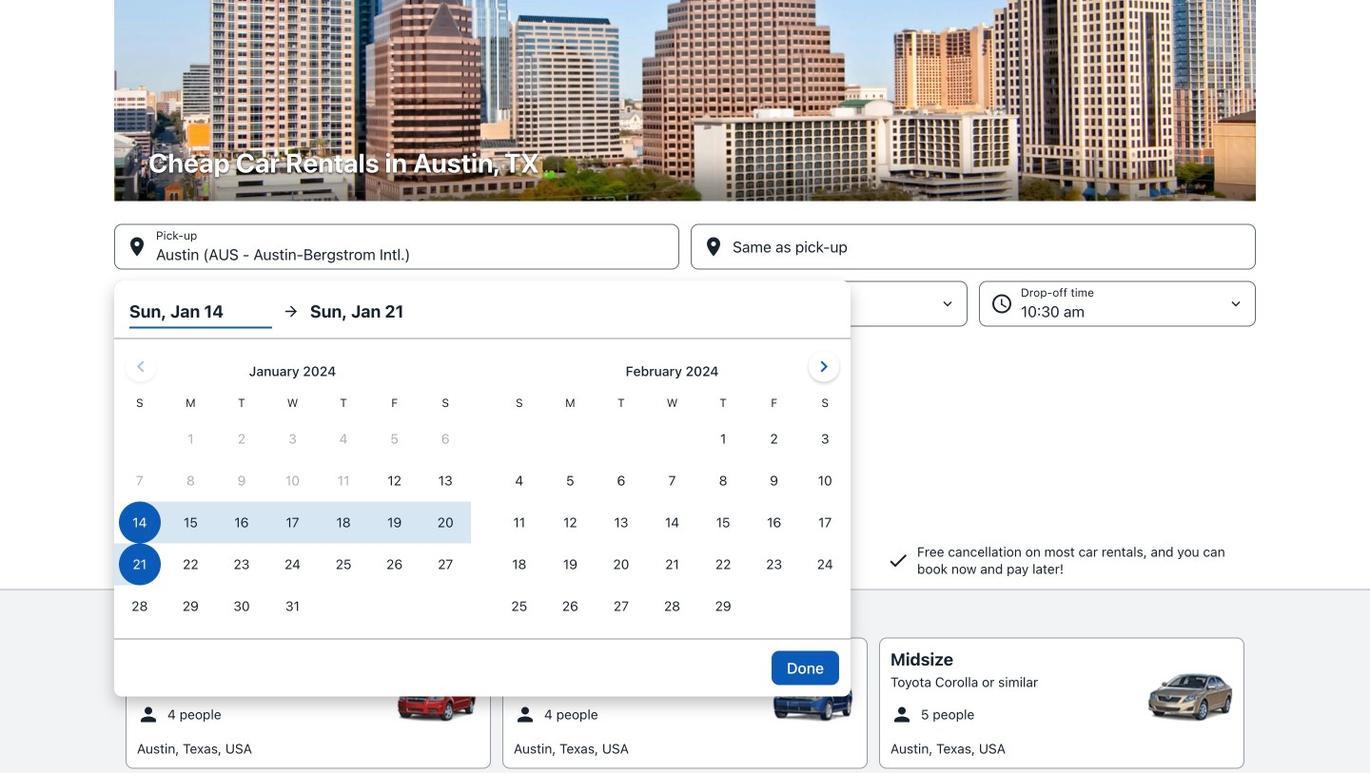 Task type: locate. For each thing, give the bounding box(es) containing it.
chevrolet spark image
[[394, 674, 480, 722]]

toyota corolla image
[[1147, 674, 1233, 722]]

breadcrumbs region
[[0, 0, 1370, 697]]

small image right chevrolet spark image
[[514, 704, 537, 726]]

previous month image
[[129, 355, 152, 378]]

2 small image from the left
[[891, 704, 913, 726]]

small image
[[514, 704, 537, 726], [891, 704, 913, 726]]

0 horizontal spatial small image
[[514, 704, 537, 726]]

1 small image from the left
[[514, 704, 537, 726]]

1 horizontal spatial small image
[[891, 704, 913, 726]]

small image right the ford focus image
[[891, 704, 913, 726]]



Task type: vqa. For each thing, say whether or not it's contained in the screenshot.
Breadcrumbs region
yes



Task type: describe. For each thing, give the bounding box(es) containing it.
next month image
[[813, 355, 835, 378]]

small image
[[137, 704, 160, 726]]

ford focus image
[[771, 674, 856, 722]]



